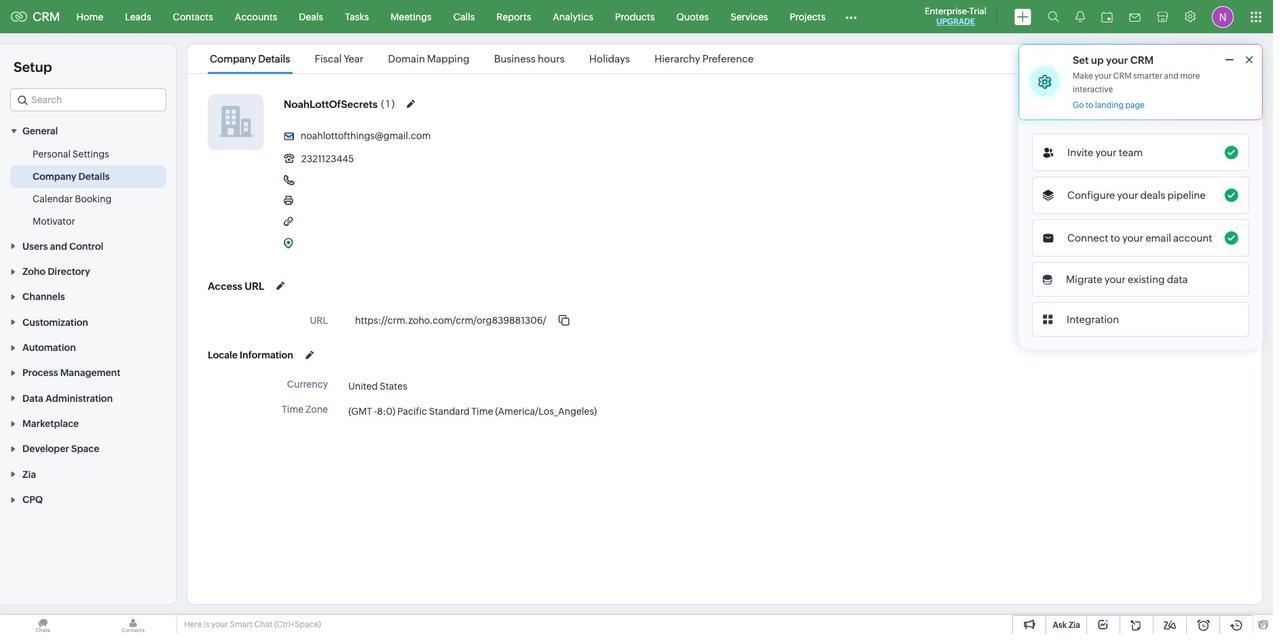 Task type: locate. For each thing, give the bounding box(es) containing it.
crm up smarter
[[1130, 54, 1154, 66]]

company details link down personal settings link
[[33, 170, 110, 184]]

company down accounts
[[210, 53, 256, 65]]

and right users
[[50, 241, 67, 252]]

mails image
[[1129, 13, 1141, 21]]

deals
[[299, 11, 323, 22]]

motivator
[[33, 216, 75, 227]]

and inside set up your crm make your crm smarter and more interactive go to landing page
[[1164, 71, 1179, 81]]

1 horizontal spatial and
[[1164, 71, 1179, 81]]

automation
[[22, 342, 76, 353]]

signals image
[[1076, 11, 1085, 22]]

general
[[22, 126, 58, 137]]

2321123445
[[301, 153, 354, 164]]

1 vertical spatial zia
[[1069, 621, 1080, 630]]

general region
[[0, 143, 177, 233]]

company details down accounts link
[[210, 53, 290, 65]]

1 horizontal spatial to
[[1111, 232, 1120, 244]]

0 vertical spatial company details
[[210, 53, 290, 65]]

1 vertical spatial and
[[50, 241, 67, 252]]

0 vertical spatial crm
[[33, 10, 60, 24]]

and left more
[[1164, 71, 1179, 81]]

calendar booking link
[[33, 192, 112, 206]]

0 vertical spatial zia
[[22, 469, 36, 480]]

None field
[[10, 88, 166, 111]]

0 horizontal spatial zia
[[22, 469, 36, 480]]

zia button
[[0, 461, 177, 487]]

to
[[1086, 100, 1093, 110], [1111, 232, 1120, 244]]

crm
[[33, 10, 60, 24], [1130, 54, 1154, 66], [1113, 71, 1132, 81]]

access url
[[208, 280, 264, 292]]

calendar
[[33, 194, 73, 205]]

account
[[1173, 232, 1212, 244]]

is
[[204, 620, 210, 629]]

company details down personal settings link
[[33, 171, 110, 182]]

1 vertical spatial to
[[1111, 232, 1120, 244]]

1 horizontal spatial company details link
[[208, 53, 292, 65]]

information
[[240, 350, 293, 361]]

8:0)
[[377, 406, 395, 417]]

0 horizontal spatial company
[[33, 171, 76, 182]]

url right access
[[245, 280, 264, 292]]

developer space button
[[0, 436, 177, 461]]

company details inside list
[[210, 53, 290, 65]]

projects
[[790, 11, 826, 22]]

0 horizontal spatial time
[[282, 404, 304, 415]]

setup
[[14, 59, 52, 75]]

upgrade
[[936, 17, 975, 26]]

team
[[1119, 147, 1143, 158]]

1 vertical spatial company details
[[33, 171, 110, 182]]

ask zia
[[1053, 621, 1080, 630]]

search image
[[1048, 11, 1059, 22]]

data administration button
[[0, 385, 177, 411]]

zoho directory
[[22, 266, 90, 277]]

your left deals
[[1117, 189, 1138, 201]]

search element
[[1040, 0, 1067, 33]]

data
[[1167, 274, 1188, 285]]

(gmt -8:0) pacific standard time (america/los_angeles)
[[348, 406, 597, 417]]

company up calendar
[[33, 171, 76, 182]]

pacific
[[397, 406, 427, 417]]

0 horizontal spatial to
[[1086, 100, 1093, 110]]

company details link
[[208, 53, 292, 65], [33, 170, 110, 184]]

zia up cpq
[[22, 469, 36, 480]]

leads link
[[114, 0, 162, 33]]

motivator link
[[33, 215, 75, 228]]

quotes
[[676, 11, 709, 22]]

personal settings
[[33, 149, 109, 160]]

hours
[[538, 53, 565, 65]]

channels button
[[0, 284, 177, 309]]

1 horizontal spatial company details
[[210, 53, 290, 65]]

noahlottofsecrets ( 1 )
[[284, 98, 395, 110]]

marketplace
[[22, 418, 79, 429]]

customization button
[[0, 309, 177, 335]]

here
[[184, 620, 202, 629]]

create menu element
[[1006, 0, 1040, 33]]

time right standard
[[471, 406, 493, 417]]

states
[[380, 381, 407, 391]]

details down accounts
[[258, 53, 290, 65]]

personal settings link
[[33, 148, 109, 161]]

1 vertical spatial company
[[33, 171, 76, 182]]

cpq button
[[0, 487, 177, 512]]

calendar booking
[[33, 194, 112, 205]]

leads
[[125, 11, 151, 22]]

pipeline
[[1167, 189, 1206, 201]]

products link
[[604, 0, 666, 33]]

0 vertical spatial details
[[258, 53, 290, 65]]

page
[[1125, 100, 1145, 110]]

hierarchy preference link
[[652, 53, 756, 65]]

url up the currency
[[310, 315, 328, 326]]

booking
[[75, 194, 112, 205]]

migrate your existing data
[[1066, 274, 1188, 285]]

time left zone
[[282, 404, 304, 415]]

mails element
[[1121, 1, 1149, 32]]

0 vertical spatial and
[[1164, 71, 1179, 81]]

signals element
[[1067, 0, 1093, 33]]

connect
[[1067, 232, 1108, 244]]

1 vertical spatial company details link
[[33, 170, 110, 184]]

0 vertical spatial to
[[1086, 100, 1093, 110]]

0 horizontal spatial and
[[50, 241, 67, 252]]

go
[[1073, 100, 1084, 110]]

1 vertical spatial details
[[78, 171, 110, 182]]

currency
[[287, 379, 328, 390]]

company details link down accounts link
[[208, 53, 292, 65]]

to right go
[[1086, 100, 1093, 110]]

quotes link
[[666, 0, 720, 33]]

cpq
[[22, 494, 43, 505]]

https://crm.zoho.com/crm/org839881306/
[[355, 315, 546, 326]]

trial
[[969, 6, 987, 16]]

1 horizontal spatial time
[[471, 406, 493, 417]]

zia right "ask"
[[1069, 621, 1080, 630]]

url
[[245, 280, 264, 292], [310, 315, 328, 326]]

0 vertical spatial url
[[245, 280, 264, 292]]

personal
[[33, 149, 71, 160]]

and
[[1164, 71, 1179, 81], [50, 241, 67, 252]]

contacts link
[[162, 0, 224, 33]]

your down up
[[1095, 71, 1112, 81]]

deals link
[[288, 0, 334, 33]]

details up "booking"
[[78, 171, 110, 182]]

0 horizontal spatial url
[[245, 280, 264, 292]]

crm left home link
[[33, 10, 60, 24]]

existing
[[1128, 274, 1165, 285]]

contacts image
[[90, 615, 176, 634]]

crm left smarter
[[1113, 71, 1132, 81]]

fiscal
[[315, 53, 342, 65]]

time
[[282, 404, 304, 415], [471, 406, 493, 417]]

list
[[198, 44, 766, 73]]

1 horizontal spatial details
[[258, 53, 290, 65]]

connect to your email account
[[1067, 232, 1212, 244]]

interactive
[[1073, 85, 1113, 94]]

0 horizontal spatial details
[[78, 171, 110, 182]]

enterprise-trial upgrade
[[925, 6, 987, 26]]

0 vertical spatial company
[[210, 53, 256, 65]]

1 vertical spatial url
[[310, 315, 328, 326]]

0 horizontal spatial company details
[[33, 171, 110, 182]]

access
[[208, 280, 242, 292]]

to right connect at the top right of the page
[[1111, 232, 1120, 244]]

ask
[[1053, 621, 1067, 630]]

business hours link
[[492, 53, 567, 65]]

your right migrate
[[1105, 274, 1126, 285]]

management
[[60, 368, 120, 378]]

domain
[[388, 53, 425, 65]]



Task type: describe. For each thing, give the bounding box(es) containing it.
holidays
[[589, 53, 630, 65]]

developer space
[[22, 444, 99, 455]]

make
[[1073, 71, 1093, 81]]

smarter
[[1133, 71, 1163, 81]]

data
[[22, 393, 43, 404]]

more
[[1180, 71, 1200, 81]]

Other Modules field
[[836, 6, 866, 27]]

crm link
[[11, 10, 60, 24]]

process management button
[[0, 360, 177, 385]]

profile element
[[1204, 0, 1242, 33]]

users and control button
[[0, 233, 177, 258]]

2 vertical spatial crm
[[1113, 71, 1132, 81]]

process management
[[22, 368, 120, 378]]

zoho directory button
[[0, 258, 177, 284]]

space
[[71, 444, 99, 455]]

administration
[[45, 393, 113, 404]]

your left email
[[1122, 232, 1143, 244]]

business hours
[[494, 53, 565, 65]]

migrate
[[1066, 274, 1102, 285]]

company details inside general region
[[33, 171, 110, 182]]

companylogo image
[[208, 95, 263, 149]]

(
[[381, 98, 384, 109]]

deals
[[1140, 189, 1165, 201]]

enterprise-
[[925, 6, 969, 16]]

chats image
[[0, 615, 86, 634]]

landing
[[1095, 100, 1124, 110]]

directory
[[48, 266, 90, 277]]

integration
[[1067, 314, 1119, 325]]

home
[[76, 11, 103, 22]]

general button
[[0, 118, 177, 143]]

business
[[494, 53, 536, 65]]

projects link
[[779, 0, 836, 33]]

-
[[374, 406, 377, 417]]

chat
[[254, 620, 272, 629]]

invite
[[1067, 147, 1093, 158]]

preference
[[702, 53, 754, 65]]

locale
[[208, 350, 238, 361]]

control
[[69, 241, 103, 252]]

1 horizontal spatial company
[[210, 53, 256, 65]]

products
[[615, 11, 655, 22]]

zia inside "dropdown button"
[[22, 469, 36, 480]]

united states
[[348, 381, 407, 391]]

profile image
[[1212, 6, 1234, 27]]

meetings link
[[380, 0, 443, 33]]

data administration
[[22, 393, 113, 404]]

list containing company details
[[198, 44, 766, 73]]

automation button
[[0, 335, 177, 360]]

hierarchy preference
[[655, 53, 754, 65]]

tasks link
[[334, 0, 380, 33]]

1 horizontal spatial zia
[[1069, 621, 1080, 630]]

calendar image
[[1101, 11, 1113, 22]]

set
[[1073, 54, 1089, 66]]

reports link
[[486, 0, 542, 33]]

your left team at the top
[[1096, 147, 1117, 158]]

contacts
[[173, 11, 213, 22]]

zoho
[[22, 266, 46, 277]]

details inside general region
[[78, 171, 110, 182]]

0 vertical spatial company details link
[[208, 53, 292, 65]]

fiscal year
[[315, 53, 364, 65]]

analytics
[[553, 11, 593, 22]]

holidays link
[[587, 53, 632, 65]]

(gmt
[[348, 406, 372, 417]]

go to landing page link
[[1073, 100, 1145, 111]]

company inside company details link
[[33, 171, 76, 182]]

home link
[[66, 0, 114, 33]]

1 horizontal spatial url
[[310, 315, 328, 326]]

0 horizontal spatial company details link
[[33, 170, 110, 184]]

services
[[731, 11, 768, 22]]

)
[[392, 98, 395, 109]]

standard
[[429, 406, 470, 417]]

(america/los_angeles)
[[495, 406, 597, 417]]

noahlottofthings@gmail.com
[[301, 130, 431, 141]]

here is your smart chat (ctrl+space)
[[184, 620, 321, 629]]

configure
[[1067, 189, 1115, 201]]

and inside dropdown button
[[50, 241, 67, 252]]

channels
[[22, 292, 65, 302]]

your right up
[[1106, 54, 1128, 66]]

email
[[1146, 232, 1171, 244]]

reports
[[497, 11, 531, 22]]

create menu image
[[1014, 8, 1031, 25]]

up
[[1091, 54, 1104, 66]]

1 vertical spatial crm
[[1130, 54, 1154, 66]]

Search text field
[[11, 89, 166, 111]]

configure your deals pipeline
[[1067, 189, 1206, 201]]

year
[[344, 53, 364, 65]]

zone
[[305, 404, 328, 415]]

locale information
[[208, 350, 293, 361]]

accounts
[[235, 11, 277, 22]]

developer
[[22, 444, 69, 455]]

your right is
[[211, 620, 228, 629]]

accounts link
[[224, 0, 288, 33]]

to inside set up your crm make your crm smarter and more interactive go to landing page
[[1086, 100, 1093, 110]]

time zone
[[282, 404, 328, 415]]



Task type: vqa. For each thing, say whether or not it's contained in the screenshot.
Capla Paprocki (Sample)
no



